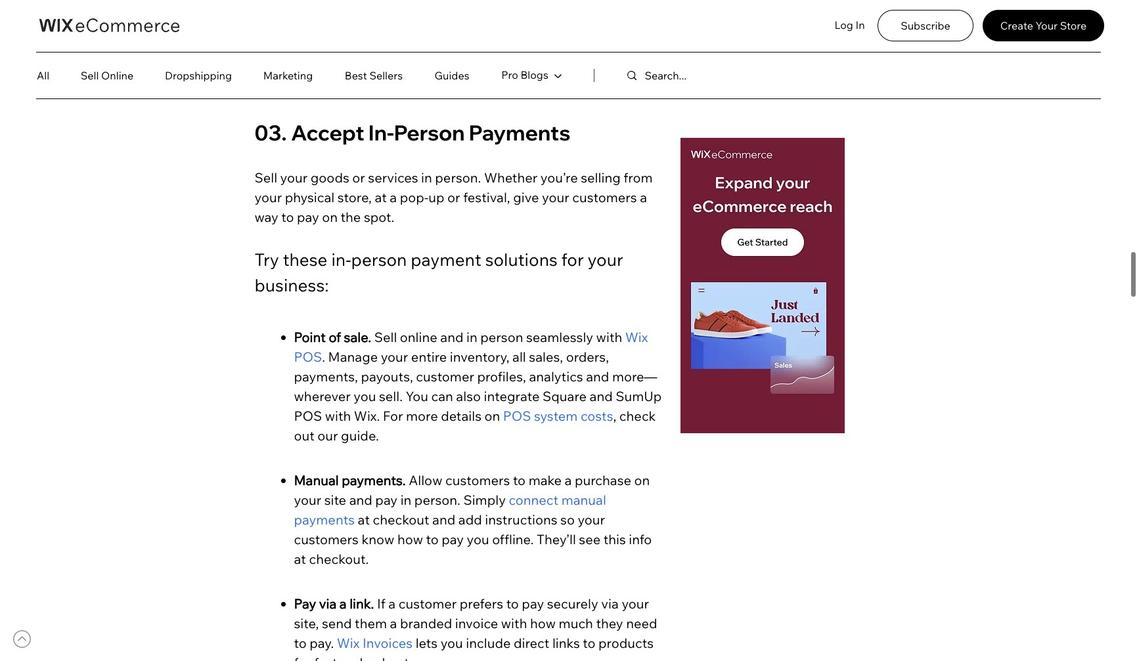Task type: locate. For each thing, give the bounding box(es) containing it.
analytics
[[529, 368, 583, 385]]

selling
[[581, 169, 621, 186]]

0 horizontal spatial for
[[294, 655, 311, 662]]

0 vertical spatial for
[[391, 39, 409, 56]]

connect
[[509, 492, 559, 508]]

and up entire at the bottom left of page
[[440, 329, 464, 345]]

0 horizontal spatial person
[[351, 249, 407, 271]]

in up up
[[421, 169, 432, 186]]

to inside approved for payouts? great—your money can now be sent directly to your bank account.
[[333, 59, 346, 75]]

more
[[406, 408, 438, 424]]

person up the all
[[481, 329, 523, 345]]

you up wix.
[[354, 388, 376, 405]]

at
[[375, 189, 387, 205], [358, 512, 370, 528], [294, 551, 306, 568]]

pos inside . manage your entire inventory, all sales, orders, payments, payouts, customer profiles, analytics and more— wherever you sell. you can also integrate square and sumup pos with wix. for more details on
[[294, 408, 322, 424]]

customer inside if a customer prefers to pay securely via your site, send them a branded invoice with how much they need to pay.
[[399, 596, 457, 612]]

0 vertical spatial sell
[[81, 69, 99, 82]]

solutions
[[485, 249, 558, 271]]

offline.
[[492, 531, 534, 548]]

you
[[406, 388, 428, 405]]

in-
[[369, 119, 394, 146]]

0 horizontal spatial via
[[319, 596, 337, 612]]

create your store link
[[983, 10, 1105, 41]]

person. inside sell your goods or services in person. whether you're selling from your physical store, at a pop-up or festival, give your customers a way to pay on the spot.
[[435, 169, 481, 186]]

for right solutions
[[562, 249, 584, 271]]

1 vertical spatial person
[[481, 329, 523, 345]]

invoice
[[455, 616, 498, 632]]

2 vertical spatial with
[[501, 616, 527, 632]]

via
[[319, 596, 337, 612], [602, 596, 619, 612]]

0 vertical spatial in
[[421, 169, 432, 186]]

1 vertical spatial or
[[448, 189, 460, 205]]

you down add
[[467, 531, 489, 548]]

.
[[322, 349, 325, 365]]

send
[[322, 616, 352, 632]]

customers inside at checkout and add instructions so your customers know how to pay you offline. they'll see this info at checkout.
[[294, 531, 359, 548]]

get
[[269, 39, 292, 56]]

for
[[383, 408, 403, 424]]

at up 'know'
[[358, 512, 370, 528]]

0 vertical spatial wix
[[625, 329, 648, 345]]

0 vertical spatial on
[[322, 209, 338, 225]]

wix invoices
[[337, 635, 413, 652]]

sell up way
[[255, 169, 277, 186]]

1 vertical spatial checkout.
[[353, 655, 412, 662]]

1 horizontal spatial can
[[594, 39, 615, 56]]

wix ecommerce expand your ecommerce reach image
[[680, 138, 845, 434]]

1 vertical spatial person.
[[415, 492, 461, 508]]

2 horizontal spatial at
[[375, 189, 387, 205]]

0 vertical spatial at
[[375, 189, 387, 205]]

1 horizontal spatial for
[[391, 39, 409, 56]]

wix up faster
[[337, 635, 360, 652]]

. manage your entire inventory, all sales, orders, payments, payouts, customer profiles, analytics and more— wherever you sell. you can also integrate square and sumup pos with wix. for more details on
[[294, 349, 665, 424]]

online
[[101, 69, 134, 82]]

way
[[255, 209, 278, 225]]

and down the 'manual payments.'
[[349, 492, 372, 508]]

payments,
[[294, 368, 358, 385]]

and up costs
[[590, 388, 613, 405]]

a up invoices
[[390, 616, 397, 632]]

or right up
[[448, 189, 460, 205]]

festival,
[[463, 189, 510, 205]]

0 vertical spatial checkout.
[[309, 551, 369, 568]]

your inside 'try these in-person payment solutions for your business:'
[[588, 249, 623, 271]]

with
[[596, 329, 622, 345], [325, 408, 351, 424], [501, 616, 527, 632]]

1 vertical spatial for
[[562, 249, 584, 271]]

2 horizontal spatial for
[[562, 249, 584, 271]]

online
[[400, 329, 438, 345]]

much
[[559, 616, 593, 632]]

check
[[620, 408, 656, 424]]

pro blogs
[[502, 68, 549, 81]]

0 vertical spatial you
[[354, 388, 376, 405]]

2 horizontal spatial you
[[467, 531, 489, 548]]

with up direct in the bottom left of the page
[[501, 616, 527, 632]]

0 vertical spatial how
[[397, 531, 423, 548]]

wix inside wix pos
[[625, 329, 648, 345]]

how up direct in the bottom left of the page
[[530, 616, 556, 632]]

for down pay. at the left bottom of the page
[[294, 655, 311, 662]]

None search field
[[620, 60, 793, 91]]

via up "send"
[[319, 596, 337, 612]]

0 horizontal spatial with
[[325, 408, 351, 424]]

person down spot.
[[351, 249, 407, 271]]

1 horizontal spatial wix
[[625, 329, 648, 345]]

person. down allow
[[415, 492, 461, 508]]

0 horizontal spatial can
[[431, 388, 453, 405]]

2 horizontal spatial in
[[467, 329, 478, 345]]

payments.
[[342, 472, 406, 489]]

2 horizontal spatial customers
[[573, 189, 637, 205]]

your inside . manage your entire inventory, all sales, orders, payments, payouts, customer profiles, analytics and more— wherever you sell. you can also integrate square and sumup pos with wix. for more details on
[[381, 349, 408, 365]]

your
[[349, 59, 376, 75], [280, 169, 308, 186], [255, 189, 282, 205], [542, 189, 570, 205], [588, 249, 623, 271], [381, 349, 408, 365], [294, 492, 321, 508], [578, 512, 605, 528], [622, 596, 649, 612]]

a right make
[[565, 472, 572, 489]]

checkout. inside lets you include direct links to products for faster checkout.
[[353, 655, 412, 662]]

sellers
[[370, 69, 403, 82]]

1 horizontal spatial customers
[[446, 472, 510, 489]]

or
[[352, 169, 365, 186], [448, 189, 460, 205]]

profiles,
[[477, 368, 526, 385]]

customer down entire at the bottom left of page
[[416, 368, 474, 385]]

to up 'connect'
[[513, 472, 526, 489]]

for up bank
[[391, 39, 409, 56]]

payment
[[411, 249, 482, 271]]

with up our
[[325, 408, 351, 424]]

info
[[629, 531, 652, 548]]

customers up simply
[[446, 472, 510, 489]]

03.
[[255, 119, 287, 146]]

integrate
[[484, 388, 540, 405]]

wix up more—
[[625, 329, 648, 345]]

pay down add
[[442, 531, 464, 548]]

1 horizontal spatial in
[[421, 169, 432, 186]]

wix for wix pos
[[625, 329, 648, 345]]

person. up up
[[435, 169, 481, 186]]

1 vertical spatial how
[[530, 616, 556, 632]]

2 vertical spatial in
[[401, 492, 412, 508]]

to inside allow customers to make a purchase on your site and pay in person. simply
[[513, 472, 526, 489]]

1 horizontal spatial sell
[[255, 169, 277, 186]]

branded
[[400, 616, 452, 632]]

to inside at checkout and add instructions so your customers know how to pay you offline. they'll see this info at checkout.
[[426, 531, 439, 548]]

1 vertical spatial in
[[467, 329, 478, 345]]

pos down point
[[294, 349, 322, 365]]

checkout. down invoices
[[353, 655, 412, 662]]

via up they
[[602, 596, 619, 612]]

at inside sell your goods or services in person. whether you're selling from your physical store, at a pop-up or festival, give your customers a way to pay on the spot.
[[375, 189, 387, 205]]

0 horizontal spatial on
[[322, 209, 338, 225]]

include
[[466, 635, 511, 652]]

also
[[456, 388, 481, 405]]

these
[[283, 249, 328, 271]]

to right way
[[281, 209, 294, 225]]

pay down physical
[[297, 209, 319, 225]]

on right purchase
[[635, 472, 650, 489]]

in up checkout
[[401, 492, 412, 508]]

1 vertical spatial can
[[431, 388, 453, 405]]

1 vertical spatial sell
[[255, 169, 277, 186]]

0 vertical spatial person
[[351, 249, 407, 271]]

customers down "payments" on the left of page
[[294, 531, 359, 548]]

1 vertical spatial customer
[[399, 596, 457, 612]]

how down checkout
[[397, 531, 423, 548]]

products
[[599, 635, 654, 652]]

pay inside if a customer prefers to pay securely via your site, send them a branded invoice with how much they need to pay.
[[522, 596, 544, 612]]

1 horizontal spatial via
[[602, 596, 619, 612]]

and left add
[[432, 512, 456, 528]]

sell inside sell your goods or services in person. whether you're selling from your physical store, at a pop-up or festival, give your customers a way to pay on the spot.
[[255, 169, 277, 186]]

1 vertical spatial you
[[467, 531, 489, 548]]

to down approved
[[333, 59, 346, 75]]

wix.
[[354, 408, 380, 424]]

manual
[[294, 472, 339, 489]]

0 horizontal spatial sell
[[81, 69, 99, 82]]

a right "if"
[[389, 596, 396, 612]]

2 horizontal spatial on
[[635, 472, 650, 489]]

or up store,
[[352, 169, 365, 186]]

wix pos link
[[294, 329, 651, 365]]

in up inventory,
[[467, 329, 478, 345]]

can right you
[[431, 388, 453, 405]]

sell left online
[[81, 69, 99, 82]]

checkout. down "payments" on the left of page
[[309, 551, 369, 568]]

can left now
[[594, 39, 615, 56]]

with up orders,
[[596, 329, 622, 345]]

,
[[613, 408, 617, 424]]

1 vertical spatial at
[[358, 512, 370, 528]]

on down integrate
[[485, 408, 500, 424]]

to
[[333, 59, 346, 75], [281, 209, 294, 225], [513, 472, 526, 489], [426, 531, 439, 548], [506, 596, 519, 612], [294, 635, 307, 652], [583, 635, 596, 652]]

how inside if a customer prefers to pay securely via your site, send them a branded invoice with how much they need to pay.
[[530, 616, 556, 632]]

can
[[594, 39, 615, 56], [431, 388, 453, 405]]

on
[[322, 209, 338, 225], [485, 408, 500, 424], [635, 472, 650, 489]]

1 horizontal spatial person
[[481, 329, 523, 345]]

your inside allow customers to make a purchase on your site and pay in person. simply
[[294, 492, 321, 508]]

2 horizontal spatial sell
[[374, 329, 397, 345]]

pay down payments.
[[375, 492, 398, 508]]

and inside at checkout and add instructions so your customers know how to pay you offline. they'll see this info at checkout.
[[432, 512, 456, 528]]

1 horizontal spatial you
[[441, 635, 463, 652]]

pay
[[294, 596, 316, 612]]

you inside at checkout and add instructions so your customers know how to pay you offline. they'll see this info at checkout.
[[467, 531, 489, 548]]

they'll
[[537, 531, 576, 548]]

pop-
[[400, 189, 429, 205]]

checkout.
[[309, 551, 369, 568], [353, 655, 412, 662]]

to inside sell your goods or services in person. whether you're selling from your physical store, at a pop-up or festival, give your customers a way to pay on the spot.
[[281, 209, 294, 225]]

need
[[626, 616, 657, 632]]

1 vertical spatial customers
[[446, 472, 510, 489]]

2 horizontal spatial with
[[596, 329, 622, 345]]

0 vertical spatial customer
[[416, 368, 474, 385]]

customer inside . manage your entire inventory, all sales, orders, payments, payouts, customer profiles, analytics and more— wherever you sell. you can also integrate square and sumup pos with wix. for more details on
[[416, 368, 474, 385]]

0 vertical spatial or
[[352, 169, 365, 186]]

you inside lets you include direct links to products for faster checkout.
[[441, 635, 463, 652]]

sell right the 'sale.' on the left of the page
[[374, 329, 397, 345]]

2 vertical spatial for
[[294, 655, 311, 662]]

create your store
[[1001, 19, 1087, 32]]

pos system costs link
[[503, 408, 613, 424]]

with inside if a customer prefers to pay securely via your site, send them a branded invoice with how much they need to pay.
[[501, 616, 527, 632]]

1 vertical spatial on
[[485, 408, 500, 424]]

customer up branded
[[399, 596, 457, 612]]

0 vertical spatial person.
[[435, 169, 481, 186]]

sent
[[255, 59, 281, 75]]

0 vertical spatial customers
[[573, 189, 637, 205]]

customers down selling
[[573, 189, 637, 205]]

0 horizontal spatial how
[[397, 531, 423, 548]]

customer
[[416, 368, 474, 385], [399, 596, 457, 612]]

0 horizontal spatial customers
[[294, 531, 359, 548]]

0 horizontal spatial you
[[354, 388, 376, 405]]

sumup
[[616, 388, 662, 405]]

2 vertical spatial on
[[635, 472, 650, 489]]

1 horizontal spatial on
[[485, 408, 500, 424]]

0 horizontal spatial or
[[352, 169, 365, 186]]

in
[[856, 18, 865, 32]]

1 horizontal spatial with
[[501, 616, 527, 632]]

pay inside allow customers to make a purchase on your site and pay in person. simply
[[375, 492, 398, 508]]

1 horizontal spatial or
[[448, 189, 460, 205]]

system
[[534, 408, 578, 424]]

to right links
[[583, 635, 596, 652]]

0 vertical spatial with
[[596, 329, 622, 345]]

0 vertical spatial can
[[594, 39, 615, 56]]

1 vertical spatial with
[[325, 408, 351, 424]]

you inside . manage your entire inventory, all sales, orders, payments, payouts, customer profiles, analytics and more— wherever you sell. you can also integrate square and sumup pos with wix. for more details on
[[354, 388, 376, 405]]

allow
[[409, 472, 443, 489]]

to down connect manual payments link
[[426, 531, 439, 548]]

0 horizontal spatial in
[[401, 492, 412, 508]]

for inside approved for payouts? great—your money can now be sent directly to your bank account.
[[391, 39, 409, 56]]

marketing
[[263, 69, 313, 82]]

store,
[[338, 189, 372, 205]]

on inside allow customers to make a purchase on your site and pay in person. simply
[[635, 472, 650, 489]]

in inside allow customers to make a purchase on your site and pay in person. simply
[[401, 492, 412, 508]]

2 vertical spatial customers
[[294, 531, 359, 548]]

site element
[[486, 60, 564, 100]]

pay
[[297, 209, 319, 225], [375, 492, 398, 508], [442, 531, 464, 548], [522, 596, 544, 612]]

1 horizontal spatial how
[[530, 616, 556, 632]]

pos up out
[[294, 408, 322, 424]]

2 via from the left
[[602, 596, 619, 612]]

pro
[[502, 68, 518, 81]]

0 horizontal spatial at
[[294, 551, 306, 568]]

on left the
[[322, 209, 338, 225]]

this
[[604, 531, 626, 548]]

with inside . manage your entire inventory, all sales, orders, payments, payouts, customer profiles, analytics and more— wherever you sell. you can also integrate square and sumup pos with wix. for more details on
[[325, 408, 351, 424]]

sales,
[[529, 349, 563, 365]]

at up spot.
[[375, 189, 387, 205]]

customers inside allow customers to make a purchase on your site and pay in person. simply
[[446, 472, 510, 489]]

store
[[1060, 19, 1087, 32]]

at up pay
[[294, 551, 306, 568]]

2 vertical spatial you
[[441, 635, 463, 652]]

a left link.
[[340, 596, 347, 612]]

your inside approved for payouts? great—your money can now be sent directly to your bank account.
[[349, 59, 376, 75]]

, check out our guide.
[[294, 408, 659, 444]]

pay up direct in the bottom left of the page
[[522, 596, 544, 612]]

1 vertical spatial wix
[[337, 635, 360, 652]]

you right lets
[[441, 635, 463, 652]]

wix invoices link
[[337, 635, 413, 652]]

them
[[355, 616, 387, 632]]

blogs
[[521, 68, 549, 81]]

0 horizontal spatial wix
[[337, 635, 360, 652]]

seamlessly
[[526, 329, 593, 345]]

can inside approved for payouts? great—your money can now be sent directly to your bank account.
[[594, 39, 615, 56]]

payments
[[294, 512, 355, 528]]



Task type: vqa. For each thing, say whether or not it's contained in the screenshot.
Wix.
yes



Task type: describe. For each thing, give the bounding box(es) containing it.
accept
[[291, 119, 364, 146]]

on inside sell your goods or services in person. whether you're selling from your physical store, at a pop-up or festival, give your customers a way to pay on the spot.
[[322, 209, 338, 225]]

great—your
[[471, 39, 546, 56]]

physical
[[285, 189, 335, 205]]

costs
[[581, 408, 613, 424]]

a down services at the left of page
[[390, 189, 397, 205]]

pos system costs
[[503, 408, 613, 424]]

lets
[[416, 635, 438, 652]]

point of sale. sell online and in person seamlessly with
[[294, 329, 625, 345]]

checkout
[[373, 512, 430, 528]]

in inside sell your goods or services in person. whether you're selling from your physical store, at a pop-up or festival, give your customers a way to pay on the spot.
[[421, 169, 432, 186]]

if a customer prefers to pay securely via your site, send them a branded invoice with how much they need to pay.
[[294, 596, 660, 652]]

subscribe link
[[878, 10, 974, 41]]

prefers
[[460, 596, 503, 612]]

a inside allow customers to make a purchase on your site and pay in person. simply
[[565, 472, 572, 489]]

sell online
[[81, 69, 134, 82]]

services
[[368, 169, 418, 186]]

you're
[[541, 169, 578, 186]]

marketing link
[[247, 62, 329, 89]]

securely
[[547, 596, 599, 612]]

2 vertical spatial sell
[[374, 329, 397, 345]]

person
[[394, 119, 465, 146]]

approved
[[328, 39, 388, 56]]

purchase
[[575, 472, 632, 489]]

lets you include direct links to products for faster checkout.
[[294, 635, 657, 662]]

your inside if a customer prefers to pay securely via your site, send them a branded invoice with how much they need to pay.
[[622, 596, 649, 612]]

details
[[441, 408, 482, 424]]

direct
[[514, 635, 550, 652]]

allow customers to make a purchase on your site and pay in person. simply
[[294, 472, 653, 508]]

pay.
[[310, 635, 334, 652]]

orders,
[[566, 349, 609, 365]]

entire
[[411, 349, 447, 365]]

payments
[[469, 119, 571, 146]]

checkout. inside at checkout and add instructions so your customers know how to pay you offline. they'll see this info at checkout.
[[309, 551, 369, 568]]

person inside 'try these in-person payment solutions for your business:'
[[351, 249, 407, 271]]

guides
[[435, 69, 470, 82]]

1 via from the left
[[319, 596, 337, 612]]

pos down integrate
[[503, 408, 531, 424]]

connect manual payments link
[[294, 492, 609, 528]]

inventory,
[[450, 349, 510, 365]]

now
[[618, 39, 644, 56]]

more—
[[612, 368, 658, 385]]

pos inside wix pos
[[294, 349, 322, 365]]

best sellers link
[[329, 62, 419, 89]]

so
[[561, 512, 575, 528]]

sell.
[[379, 388, 403, 405]]

pay inside sell your goods or services in person. whether you're selling from your physical store, at a pop-up or festival, give your customers a way to pay on the spot.
[[297, 209, 319, 225]]

point
[[294, 329, 326, 345]]

log in link
[[832, 12, 868, 39]]

bank
[[379, 59, 410, 75]]

all link
[[37, 62, 64, 89]]

paid.
[[295, 39, 325, 56]]

wix for wix invoices
[[337, 635, 360, 652]]

best
[[345, 69, 367, 82]]

your inside at checkout and add instructions so your customers know how to pay you offline. they'll see this info at checkout.
[[578, 512, 605, 528]]

approved for payouts? great—your money can now be sent directly to your bank account.
[[255, 39, 666, 75]]

and down orders,
[[586, 368, 609, 385]]

to right "prefers"
[[506, 596, 519, 612]]

for inside lets you include direct links to products for faster checkout.
[[294, 655, 311, 662]]

via inside if a customer prefers to pay securely via your site, send them a branded invoice with how much they need to pay.
[[602, 596, 619, 612]]

up
[[429, 189, 445, 205]]

site
[[324, 492, 346, 508]]

payouts?
[[412, 39, 468, 56]]

connect manual payments
[[294, 492, 609, 528]]

give
[[513, 189, 539, 205]]

to down site,
[[294, 635, 307, 652]]

manage
[[328, 349, 378, 365]]

to inside lets you include direct links to products for faster checkout.
[[583, 635, 596, 652]]

site,
[[294, 616, 319, 632]]

invoices
[[363, 635, 413, 652]]

Search... search field
[[645, 60, 766, 91]]

how inside at checkout and add instructions so your customers know how to pay you offline. they'll see this info at checkout.
[[397, 531, 423, 548]]

square
[[543, 388, 587, 405]]

they
[[596, 616, 623, 632]]

be
[[647, 39, 663, 56]]

best sellers
[[345, 69, 403, 82]]

sell online link
[[64, 62, 150, 89]]

spot.
[[364, 209, 395, 225]]

link.
[[350, 596, 374, 612]]

goods
[[311, 169, 349, 186]]

all
[[513, 349, 526, 365]]

from
[[624, 169, 653, 186]]

your
[[1036, 19, 1058, 32]]

manual payments.
[[294, 472, 409, 489]]

out
[[294, 428, 315, 444]]

sale.
[[344, 329, 371, 345]]

can inside . manage your entire inventory, all sales, orders, payments, payouts, customer profiles, analytics and more— wherever you sell. you can also integrate square and sumup pos with wix. for more details on
[[431, 388, 453, 405]]

dropshipping
[[165, 69, 232, 82]]

on inside . manage your entire inventory, all sales, orders, payments, payouts, customer profiles, analytics and more— wherever you sell. you can also integrate square and sumup pos with wix. for more details on
[[485, 408, 500, 424]]

2 vertical spatial at
[[294, 551, 306, 568]]

customers inside sell your goods or services in person. whether you're selling from your physical store, at a pop-up or festival, give your customers a way to pay on the spot.
[[573, 189, 637, 205]]

and inside allow customers to make a purchase on your site and pay in person. simply
[[349, 492, 372, 508]]

see
[[579, 531, 601, 548]]

all
[[37, 69, 49, 82]]

at checkout and add instructions so your customers know how to pay you offline. they'll see this info at checkout.
[[294, 512, 655, 568]]

the
[[341, 209, 361, 225]]

a down the from
[[640, 189, 647, 205]]

sell for sell online
[[81, 69, 99, 82]]

links
[[553, 635, 580, 652]]

try
[[255, 249, 279, 271]]

1 horizontal spatial at
[[358, 512, 370, 528]]

sell for sell your goods or services in person. whether you're selling from your physical store, at a pop-up or festival, give your customers a way to pay on the spot.
[[255, 169, 277, 186]]

business:
[[255, 274, 329, 296]]

pay via a link.
[[294, 596, 374, 612]]

person. inside allow customers to make a purchase on your site and pay in person. simply
[[415, 492, 461, 508]]

pay inside at checkout and add instructions so your customers know how to pay you offline. they'll see this info at checkout.
[[442, 531, 464, 548]]

payouts,
[[361, 368, 413, 385]]

log in
[[835, 18, 865, 32]]

for inside 'try these in-person payment solutions for your business:'
[[562, 249, 584, 271]]

guides link
[[419, 62, 486, 89]]



